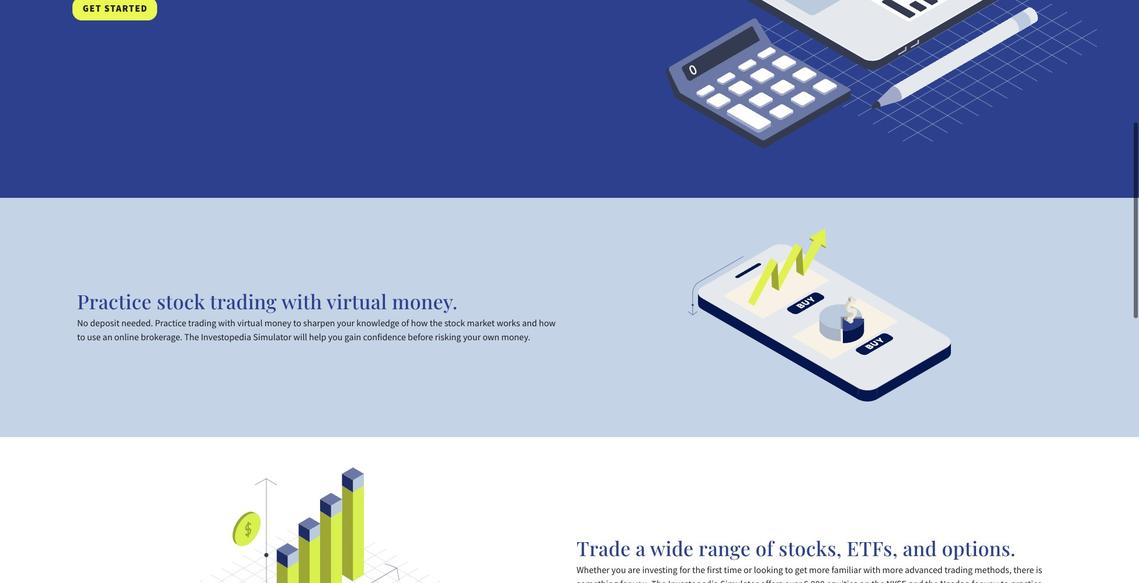 Task type: vqa. For each thing, say whether or not it's contained in the screenshot.
the rightmost HOW
yes



Task type: describe. For each thing, give the bounding box(es) containing it.
etfs,
[[847, 535, 898, 562]]

looking
[[754, 565, 784, 579]]

range
[[699, 535, 751, 562]]

2 vertical spatial and
[[909, 579, 924, 584]]

trade a wide range of stocks, etfs, and options. whether you are investing for the first time or looking to get more familiar with more advanced trading methods, there is something for you. the investopedia simulator offers over 6,000 equities on the nyse and the nasdaq for you to practic
[[577, 535, 1043, 584]]

to left use
[[77, 332, 85, 346]]

1 vertical spatial virtual
[[237, 318, 263, 332]]

sharpen
[[303, 318, 335, 332]]

0 horizontal spatial practice
[[77, 288, 152, 315]]

with inside trade a wide range of stocks, etfs, and options. whether you are investing for the first time or looking to get more familiar with more advanced trading methods, there is something for you. the investopedia simulator offers over 6,000 equities on the nyse and the nasdaq for you to practic
[[864, 565, 881, 579]]

to right money
[[293, 318, 302, 332]]

trade
[[577, 535, 631, 562]]

1 horizontal spatial you
[[612, 565, 626, 579]]

0 vertical spatial stock
[[157, 288, 205, 315]]

whether
[[577, 565, 610, 579]]

1 horizontal spatial with
[[282, 288, 322, 315]]

no
[[77, 318, 88, 332]]

the inside trade a wide range of stocks, etfs, and options. whether you are investing for the first time or looking to get more familiar with more advanced trading methods, there is something for you. the investopedia simulator offers over 6,000 equities on the nyse and the nasdaq for you to practic
[[652, 579, 667, 584]]

0 vertical spatial money.
[[392, 288, 458, 315]]

of inside trade a wide range of stocks, etfs, and options. whether you are investing for the first time or looking to get more familiar with more advanced trading methods, there is something for you. the investopedia simulator offers over 6,000 equities on the nyse and the nasdaq for you to practic
[[756, 535, 774, 562]]

money
[[265, 318, 292, 332]]

something
[[577, 579, 619, 584]]

to left get
[[786, 565, 794, 579]]

methods,
[[975, 565, 1012, 579]]

nasdaq
[[941, 579, 971, 584]]

investopedia inside practice stock trading with virtual money. no deposit needed. practice trading with virtual money to sharpen your knowledge of how the stock market works and how to use an online brokerage. the investopedia simulator will help you gain confidence before risking your own money.
[[201, 332, 251, 346]]

trading inside trade a wide range of stocks, etfs, and options. whether you are investing for the first time or looking to get more familiar with more advanced trading methods, there is something for you. the investopedia simulator offers over 6,000 equities on the nyse and the nasdaq for you to practic
[[945, 565, 973, 579]]

works
[[497, 318, 521, 332]]

of inside practice stock trading with virtual money. no deposit needed. practice trading with virtual money to sharpen your knowledge of how the stock market works and how to use an online brokerage. the investopedia simulator will help you gain confidence before risking your own money.
[[402, 318, 409, 332]]

1 horizontal spatial virtual
[[327, 288, 387, 315]]

help
[[309, 332, 327, 346]]

mobile phone illustration image
[[688, 229, 951, 402]]

get started button
[[72, 0, 157, 21]]

started
[[104, 3, 148, 15]]

0 vertical spatial trading
[[210, 288, 277, 315]]

online
[[114, 332, 139, 346]]

and inside practice stock trading with virtual money. no deposit needed. practice trading with virtual money to sharpen your knowledge of how the stock market works and how to use an online brokerage. the investopedia simulator will help you gain confidence before risking your own money.
[[522, 318, 537, 332]]

deposit
[[90, 318, 120, 332]]

wide
[[651, 535, 694, 562]]

risking
[[435, 332, 461, 346]]

needed.
[[121, 318, 153, 332]]

desktop viewing portfolio image
[[666, 0, 1098, 149]]

2 horizontal spatial for
[[972, 579, 983, 584]]

will
[[294, 332, 307, 346]]

use
[[87, 332, 101, 346]]

is
[[1037, 565, 1043, 579]]

0 horizontal spatial for
[[621, 579, 631, 584]]

the left nasdaq
[[926, 579, 939, 584]]

or
[[744, 565, 753, 579]]

time
[[725, 565, 742, 579]]

get started
[[83, 3, 148, 15]]



Task type: locate. For each thing, give the bounding box(es) containing it.
2 horizontal spatial with
[[864, 565, 881, 579]]

trading down options.
[[945, 565, 973, 579]]

the left first
[[693, 565, 706, 579]]

market
[[467, 318, 495, 332]]

practice up deposit
[[77, 288, 152, 315]]

0 vertical spatial with
[[282, 288, 322, 315]]

you left are
[[612, 565, 626, 579]]

0 horizontal spatial virtual
[[237, 318, 263, 332]]

equities
[[827, 579, 858, 584]]

with
[[282, 288, 322, 315], [218, 318, 236, 332], [864, 565, 881, 579]]

1 vertical spatial money.
[[502, 332, 531, 346]]

you left there
[[985, 579, 1000, 584]]

for left you.
[[621, 579, 631, 584]]

virtual left money
[[237, 318, 263, 332]]

options.
[[943, 535, 1017, 562]]

you left the gain at the bottom left of the page
[[328, 332, 343, 346]]

of up looking
[[756, 535, 774, 562]]

confidence
[[363, 332, 406, 346]]

gain
[[345, 332, 361, 346]]

0 vertical spatial of
[[402, 318, 409, 332]]

0 horizontal spatial with
[[218, 318, 236, 332]]

the right brokerage.
[[184, 332, 199, 346]]

1 vertical spatial the
[[652, 579, 667, 584]]

0 vertical spatial investopedia
[[201, 332, 251, 346]]

with up sharpen
[[282, 288, 322, 315]]

to
[[293, 318, 302, 332], [77, 332, 85, 346], [786, 565, 794, 579], [1002, 579, 1010, 584]]

how left risking
[[411, 318, 428, 332]]

1 horizontal spatial your
[[463, 332, 481, 346]]

1 horizontal spatial of
[[756, 535, 774, 562]]

and right works
[[522, 318, 537, 332]]

more right get
[[810, 565, 830, 579]]

more
[[810, 565, 830, 579], [883, 565, 904, 579]]

1 vertical spatial investopedia
[[669, 579, 719, 584]]

to left there
[[1002, 579, 1010, 584]]

and
[[522, 318, 537, 332], [903, 535, 938, 562], [909, 579, 924, 584]]

trading up money
[[210, 288, 277, 315]]

you
[[328, 332, 343, 346], [612, 565, 626, 579], [985, 579, 1000, 584]]

the inside practice stock trading with virtual money. no deposit needed. practice trading with virtual money to sharpen your knowledge of how the stock market works and how to use an online brokerage. the investopedia simulator will help you gain confidence before risking your own money.
[[430, 318, 443, 332]]

there
[[1014, 565, 1035, 579]]

with down etfs,
[[864, 565, 881, 579]]

investopedia left money
[[201, 332, 251, 346]]

get
[[796, 565, 808, 579]]

virtual up knowledge
[[327, 288, 387, 315]]

practice right needed.
[[155, 318, 186, 332]]

1 horizontal spatial for
[[680, 565, 691, 579]]

own
[[483, 332, 500, 346]]

0 horizontal spatial simulator
[[253, 332, 292, 346]]

for right nasdaq
[[972, 579, 983, 584]]

1 horizontal spatial the
[[652, 579, 667, 584]]

0 vertical spatial and
[[522, 318, 537, 332]]

how
[[411, 318, 428, 332], [539, 318, 556, 332]]

an
[[103, 332, 112, 346]]

familiar
[[832, 565, 862, 579]]

money. right own
[[502, 332, 531, 346]]

on
[[860, 579, 870, 584]]

1 more from the left
[[810, 565, 830, 579]]

simulator
[[253, 332, 292, 346], [721, 579, 759, 584]]

2 how from the left
[[539, 318, 556, 332]]

1 vertical spatial and
[[903, 535, 938, 562]]

simulator inside practice stock trading with virtual money. no deposit needed. practice trading with virtual money to sharpen your knowledge of how the stock market works and how to use an online brokerage. the investopedia simulator will help you gain confidence before risking your own money.
[[253, 332, 292, 346]]

1 vertical spatial of
[[756, 535, 774, 562]]

with left money
[[218, 318, 236, 332]]

2 vertical spatial with
[[864, 565, 881, 579]]

investopedia down the wide
[[669, 579, 719, 584]]

knowledge
[[357, 318, 400, 332]]

0 horizontal spatial you
[[328, 332, 343, 346]]

2 vertical spatial trading
[[945, 565, 973, 579]]

1 vertical spatial practice
[[155, 318, 186, 332]]

1 horizontal spatial investopedia
[[669, 579, 719, 584]]

0 horizontal spatial of
[[402, 318, 409, 332]]

and right nyse
[[909, 579, 924, 584]]

stock
[[157, 288, 205, 315], [445, 318, 465, 332]]

1 how from the left
[[411, 318, 428, 332]]

more right on
[[883, 565, 904, 579]]

advanced
[[906, 565, 943, 579]]

stock left market
[[445, 318, 465, 332]]

1 horizontal spatial simulator
[[721, 579, 759, 584]]

simulator left offers
[[721, 579, 759, 584]]

of right knowledge
[[402, 318, 409, 332]]

0 vertical spatial the
[[184, 332, 199, 346]]

virtual
[[327, 288, 387, 315], [237, 318, 263, 332]]

you.
[[633, 579, 650, 584]]

practice
[[77, 288, 152, 315], [155, 318, 186, 332]]

offers
[[761, 579, 783, 584]]

0 vertical spatial simulator
[[253, 332, 292, 346]]

2 horizontal spatial you
[[985, 579, 1000, 584]]

money.
[[392, 288, 458, 315], [502, 332, 531, 346]]

1 horizontal spatial more
[[883, 565, 904, 579]]

2 more from the left
[[883, 565, 904, 579]]

investopedia
[[201, 332, 251, 346], [669, 579, 719, 584]]

the inside practice stock trading with virtual money. no deposit needed. practice trading with virtual money to sharpen your knowledge of how the stock market works and how to use an online brokerage. the investopedia simulator will help you gain confidence before risking your own money.
[[184, 332, 199, 346]]

0 horizontal spatial more
[[810, 565, 830, 579]]

for right investing at the right of the page
[[680, 565, 691, 579]]

0 vertical spatial virtual
[[327, 288, 387, 315]]

the right on
[[872, 579, 885, 584]]

1 horizontal spatial practice
[[155, 318, 186, 332]]

investing
[[643, 565, 678, 579]]

the right you.
[[652, 579, 667, 584]]

0 horizontal spatial how
[[411, 318, 428, 332]]

1 horizontal spatial how
[[539, 318, 556, 332]]

get
[[83, 3, 102, 15]]

0 horizontal spatial stock
[[157, 288, 205, 315]]

your
[[337, 318, 355, 332], [463, 332, 481, 346]]

a
[[636, 535, 646, 562]]

1 vertical spatial trading
[[188, 318, 216, 332]]

1 vertical spatial with
[[218, 318, 236, 332]]

simulator left will
[[253, 332, 292, 346]]

the
[[184, 332, 199, 346], [652, 579, 667, 584]]

over
[[785, 579, 802, 584]]

1 horizontal spatial money.
[[502, 332, 531, 346]]

your right sharpen
[[337, 318, 355, 332]]

0 horizontal spatial investopedia
[[201, 332, 251, 346]]

trading
[[210, 288, 277, 315], [188, 318, 216, 332], [945, 565, 973, 579]]

for
[[680, 565, 691, 579], [621, 579, 631, 584], [972, 579, 983, 584]]

are
[[628, 565, 641, 579]]

trading right brokerage.
[[188, 318, 216, 332]]

stock up brokerage.
[[157, 288, 205, 315]]

simulator inside trade a wide range of stocks, etfs, and options. whether you are investing for the first time or looking to get more familiar with more advanced trading methods, there is something for you. the investopedia simulator offers over 6,000 equities on the nyse and the nasdaq for you to practic
[[721, 579, 759, 584]]

of
[[402, 318, 409, 332], [756, 535, 774, 562]]

6,000
[[804, 579, 825, 584]]

0 horizontal spatial your
[[337, 318, 355, 332]]

and up advanced at right
[[903, 535, 938, 562]]

1 vertical spatial simulator
[[721, 579, 759, 584]]

before
[[408, 332, 433, 346]]

stocks,
[[779, 535, 842, 562]]

investopedia inside trade a wide range of stocks, etfs, and options. whether you are investing for the first time or looking to get more familiar with more advanced trading methods, there is something for you. the investopedia simulator offers over 6,000 equities on the nyse and the nasdaq for you to practic
[[669, 579, 719, 584]]

0 vertical spatial practice
[[77, 288, 152, 315]]

brokerage.
[[141, 332, 183, 346]]

0 horizontal spatial the
[[184, 332, 199, 346]]

money. up before
[[392, 288, 458, 315]]

the left market
[[430, 318, 443, 332]]

0 horizontal spatial money.
[[392, 288, 458, 315]]

3d column chart illustration image
[[189, 468, 452, 584]]

you inside practice stock trading with virtual money. no deposit needed. practice trading with virtual money to sharpen your knowledge of how the stock market works and how to use an online brokerage. the investopedia simulator will help you gain confidence before risking your own money.
[[328, 332, 343, 346]]

practice stock trading with virtual money. no deposit needed. practice trading with virtual money to sharpen your knowledge of how the stock market works and how to use an online brokerage. the investopedia simulator will help you gain confidence before risking your own money.
[[77, 288, 556, 346]]

1 horizontal spatial stock
[[445, 318, 465, 332]]

your left own
[[463, 332, 481, 346]]

the
[[430, 318, 443, 332], [693, 565, 706, 579], [872, 579, 885, 584], [926, 579, 939, 584]]

first
[[708, 565, 723, 579]]

1 vertical spatial stock
[[445, 318, 465, 332]]

nyse
[[887, 579, 907, 584]]

how right works
[[539, 318, 556, 332]]



